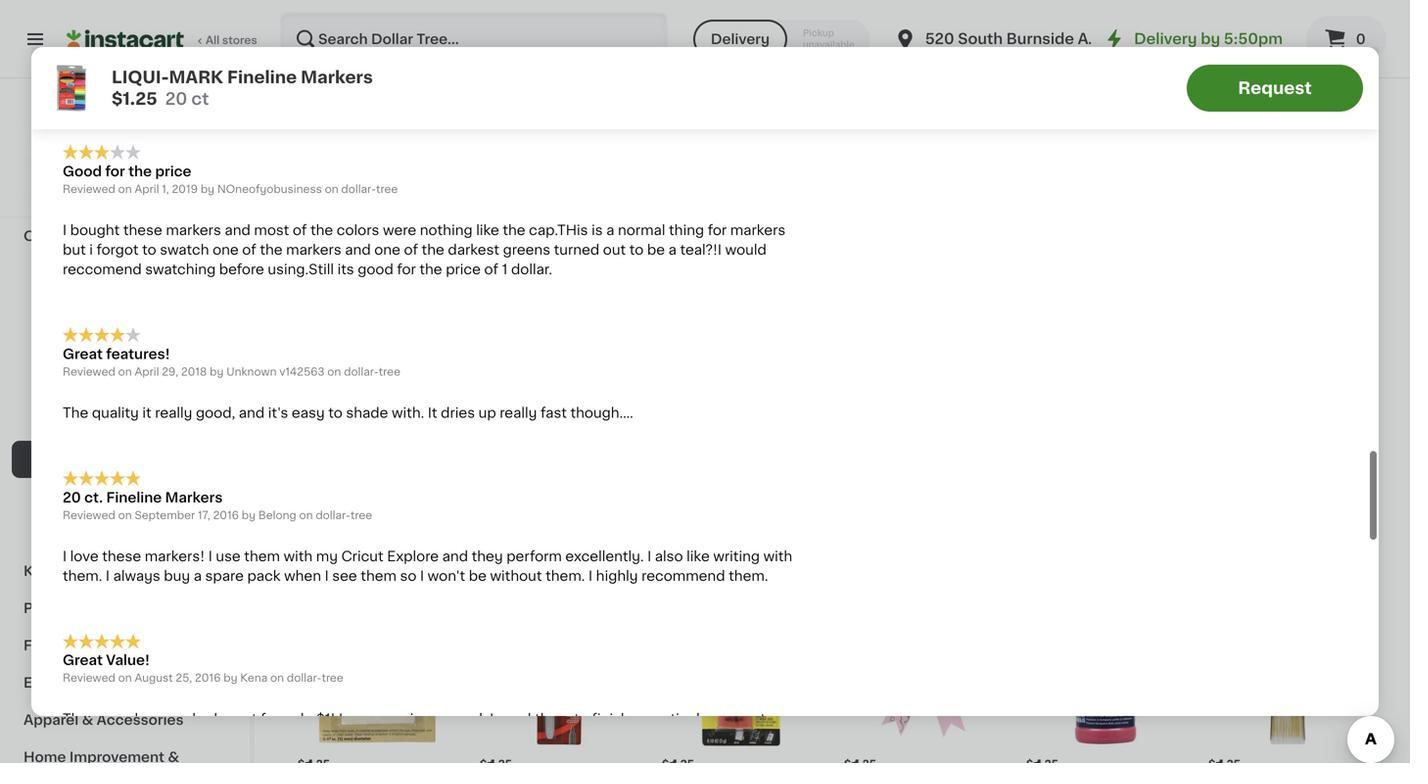 Task type: vqa. For each thing, say whether or not it's contained in the screenshot.
The "Dick'S Sporting Goods"
no



Task type: locate. For each thing, give the bounding box(es) containing it.
dollar tree logo image
[[106, 102, 144, 139]]

one up before
[[213, 243, 239, 257]]

delivery inside button
[[711, 32, 770, 46]]

a inside the i totally like these markers. i really believe that when they say "washable" they are really washable. there are a few problems, though. the last one i used ran out of ink too quickly. and also, they come in taped boxes so they are impossible to close after you open the box. if you like washable markers these are for you.
[[88, 41, 96, 54]]

by left belong
[[242, 510, 256, 521]]

the down office organization
[[63, 406, 88, 420]]

dollar tree
[[87, 146, 163, 160]]

used right impressed.
[[498, 713, 532, 726]]

impossible
[[188, 60, 263, 74]]

a inside i love these markers! i use them with my cricut explore and they perform excellently. i also like writing with them. i always buy a spare pack when i see them so i won't be without them. i highly recommend them.
[[194, 569, 202, 583]]

used inside the i totally like these markers. i really believe that when they say "washable" they are really washable. there are a few problems, though. the last one i used ran out of ink too quickly. and also, they come in taped boxes so they are impossible to close after you open the box. if you like washable markers these are for you.
[[351, 41, 385, 54]]

dollar- up shade
[[344, 366, 379, 377]]

i inside i bought these markers and most of the colors were nothing like the cap.this is a normal thing for markers but i forgot to swatch one of the markers and one of the darkest greens turned out to be a teal?!i would reccomend swatching before using.still its good for the price of 1 dollar.
[[63, 223, 67, 237]]

2 paint from the left
[[476, 197, 511, 211]]

0 horizontal spatial paint
[[357, 197, 392, 211]]

by left '5:50pm'
[[1202, 32, 1221, 46]]

2 you from the left
[[502, 60, 528, 74]]

office inside "link"
[[35, 267, 79, 280]]

instacart logo image
[[67, 27, 184, 51]]

$1.25 element
[[1205, 443, 1372, 469]]

very
[[377, 713, 407, 726]]

these markers worked great for only $1! i was very impressed. i used them to finish an entire huge poster project and it looked great!
[[63, 713, 780, 746]]

0 vertical spatial be
[[648, 243, 665, 257]]

highly
[[596, 569, 638, 583]]

None search field
[[280, 12, 668, 67]]

1 horizontal spatial 20
[[165, 91, 187, 107]]

like inside i love these markers! i use them with my cricut explore and they perform excellently. i also like writing with them. i always buy a spare pack when i see them so i won't be without them. i highly recommend them.
[[687, 550, 710, 563]]

0 horizontal spatial with
[[284, 550, 313, 563]]

fineline down stores
[[227, 69, 297, 86]]

1 you from the left
[[361, 60, 387, 74]]

product group
[[294, 0, 461, 230], [476, 0, 643, 249], [658, 0, 825, 210], [1205, 0, 1372, 253], [294, 269, 461, 512]]

my
[[316, 550, 338, 563]]

markers for ct
[[301, 69, 373, 86]]

like up darkest
[[476, 223, 500, 237]]

0 vertical spatial the
[[256, 41, 282, 54]]

and left most
[[225, 223, 251, 237]]

0 horizontal spatial ct
[[191, 91, 209, 107]]

0 horizontal spatial used
[[351, 41, 385, 54]]

cricut
[[342, 550, 384, 563]]

1 horizontal spatial fineline
[[227, 69, 297, 86]]

out
[[414, 41, 437, 54], [603, 243, 626, 257]]

you right "if"
[[502, 60, 528, 74]]

out down normal
[[603, 243, 626, 257]]

1 paint from the left
[[357, 197, 392, 211]]

avenue
[[1078, 32, 1135, 46]]

2 great from the top
[[63, 654, 103, 667]]

2 them. from the left
[[546, 569, 585, 583]]

apparel & accessories link
[[12, 702, 238, 739]]

of left 1
[[485, 263, 499, 276]]

greens
[[503, 243, 551, 257]]

& up project
[[82, 713, 93, 727]]

2 april from the top
[[135, 366, 159, 377]]

reviewed inside 20 ct. fineline markers reviewed on september 17, 2016 by belong on dollar-tree
[[63, 510, 115, 521]]

reviewed inside great features! reviewed on april 29, 2018 by unknown v142563 on dollar-tree
[[63, 366, 115, 377]]

you right the after
[[361, 60, 387, 74]]

1 horizontal spatial delivery
[[1135, 32, 1198, 46]]

& left paper
[[115, 341, 126, 355]]

0 vertical spatial april
[[135, 184, 159, 195]]

fineline inside 20 ct. fineline markers reviewed on september 17, 2016 by belong on dollar-tree
[[106, 491, 162, 504]]

20
[[165, 91, 187, 107], [63, 491, 81, 504]]

0 vertical spatial great
[[63, 347, 103, 361]]

0 horizontal spatial fineline
[[106, 491, 162, 504]]

delivery for delivery
[[711, 32, 770, 46]]

fineline inside liqui-mark fineline markers $1.25 20 ct
[[227, 69, 297, 86]]

reviewed inside good for the price reviewed on april 1, 2019 by noneofyobusiness on dollar-tree
[[63, 184, 115, 195]]

& left gift
[[65, 602, 77, 615]]

2 reviewed from the top
[[63, 366, 115, 377]]

office left ct.
[[35, 490, 79, 504]]

of up before
[[242, 243, 257, 257]]

tree inside 20 ct. fineline markers reviewed on september 17, 2016 by belong on dollar-tree
[[351, 510, 373, 521]]

guarantee
[[151, 189, 208, 199]]

0 horizontal spatial you
[[361, 60, 387, 74]]

0 vertical spatial price
[[155, 165, 192, 178]]

supplies inside other office supplies link
[[125, 415, 185, 429]]

dollar- inside 20 ct. fineline markers reviewed on september 17, 2016 by belong on dollar-tree
[[316, 510, 351, 521]]

used
[[351, 41, 385, 54], [498, 713, 532, 726]]

one inside the i totally like these markers. i really believe that when they say "washable" they are really washable. there are a few problems, though. the last one i used ran out of ink too quickly. and also, they come in taped boxes so they are impossible to close after you open the box. if you like washable markers these are for you.
[[314, 41, 340, 54]]

1 great from the top
[[63, 347, 103, 361]]

pdq
[[524, 178, 556, 192]]

1 vertical spatial 2016
[[195, 673, 221, 684]]

price down darkest
[[446, 263, 481, 276]]

ct inside 5" x 7" pdq acrylic oil paint  artist canvas blank art boards 2 ct
[[486, 236, 497, 247]]

1 vertical spatial great
[[63, 654, 103, 667]]

totally
[[70, 21, 114, 35]]

office up other
[[35, 378, 79, 392]]

tree up "were"
[[376, 184, 398, 195]]

2 vertical spatial them
[[535, 713, 571, 726]]

i left totally
[[63, 21, 67, 35]]

0 vertical spatial markers
[[301, 69, 373, 86]]

by inside 20 ct. fineline markers reviewed on september 17, 2016 by belong on dollar-tree
[[242, 510, 256, 521]]

they
[[422, 21, 453, 35], [566, 21, 597, 35], [630, 41, 662, 54], [128, 60, 159, 74], [472, 550, 503, 563]]

markers inside liqui-mark fineline markers $1.25 20 ct
[[301, 69, 373, 86]]

0 vertical spatial it
[[142, 406, 152, 420]]

i down explore
[[420, 569, 424, 583]]

a down totally
[[88, 41, 96, 54]]

0 vertical spatial fineline
[[227, 69, 297, 86]]

markers inside 20 ct. fineline markers reviewed on september 17, 2016 by belong on dollar-tree
[[165, 491, 223, 504]]

1 vertical spatial ct
[[486, 236, 497, 247]]

but
[[63, 243, 86, 257]]

so down explore
[[400, 569, 417, 583]]

most
[[254, 223, 289, 237]]

be right won't
[[469, 569, 487, 583]]

they up 'without'
[[472, 550, 503, 563]]

them. down perform
[[546, 569, 585, 583]]

2016
[[213, 510, 239, 521], [195, 673, 221, 684]]

1 with from the left
[[284, 550, 313, 563]]

paint inside prang washable tempera paint 8 oz
[[357, 197, 392, 211]]

1 vertical spatial when
[[284, 569, 321, 583]]

reviewed up office organization
[[63, 366, 115, 377]]

the left last at the top
[[256, 41, 282, 54]]

1 horizontal spatial price
[[446, 263, 481, 276]]

april
[[135, 184, 159, 195], [135, 366, 159, 377]]

one down the believe
[[314, 41, 340, 54]]

tree inside great features! reviewed on april 29, 2018 by unknown v142563 on dollar-tree
[[379, 366, 401, 377]]

to right forgot
[[142, 243, 156, 257]]

1 april from the top
[[135, 184, 159, 195]]

price inside i bought these markers and most of the colors were nothing like the cap.this is a normal thing for markers but i forgot to swatch one of the markers and one of the darkest greens turned out to be a teal?!i would reccomend swatching before using.still its good for the price of 1 dollar.
[[446, 263, 481, 276]]

i left love
[[63, 550, 67, 563]]

office organization
[[35, 378, 170, 392]]

i up though.
[[249, 21, 253, 35]]

fineline up september
[[106, 491, 162, 504]]

2016 right 17,
[[213, 510, 239, 521]]

after
[[325, 60, 358, 74]]

17,
[[198, 510, 210, 521]]

0 vertical spatial used
[[351, 41, 385, 54]]

fineline for mark
[[227, 69, 297, 86]]

dollar tree link
[[87, 102, 163, 163]]

great inside the great value! reviewed on august 25, 2016 by kena on dollar-tree
[[63, 654, 103, 667]]

electronics up september
[[82, 490, 160, 504]]

0 horizontal spatial them
[[244, 550, 280, 563]]

to inside the these markers worked great for only $1! i was very impressed. i used them to finish an entire huge poster project and it looked great!
[[574, 713, 589, 726]]

on right kena on the bottom of the page
[[270, 673, 284, 684]]

perform
[[507, 550, 562, 563]]

2016 inside 20 ct. fineline markers reviewed on september 17, 2016 by belong on dollar-tree
[[213, 510, 239, 521]]

1 horizontal spatial used
[[498, 713, 532, 726]]

tree up with.
[[379, 366, 401, 377]]

1 vertical spatial price
[[446, 263, 481, 276]]

fineline for ct.
[[106, 491, 162, 504]]

1 reviewed from the top
[[63, 184, 115, 195]]

1 vertical spatial so
[[400, 569, 417, 583]]

5:50pm
[[1225, 32, 1284, 46]]

tree
[[376, 184, 398, 195], [379, 366, 401, 377], [351, 510, 373, 521], [322, 673, 344, 684]]

markers down come
[[626, 60, 682, 74]]

1 vertical spatial used
[[498, 713, 532, 726]]

so inside i love these markers! i use them with my cricut explore and they perform excellently. i also like writing with them. i always buy a spare pack when i see them so i won't be without them. i highly recommend them.
[[400, 569, 417, 583]]

satisfaction
[[82, 189, 148, 199]]

all
[[206, 35, 220, 46]]

0 horizontal spatial them.
[[63, 569, 102, 583]]

product group containing prang washable tempera paint
[[294, 0, 461, 230]]

so
[[108, 60, 124, 74], [400, 569, 417, 583]]

1 horizontal spatial so
[[400, 569, 417, 583]]

1 horizontal spatial out
[[603, 243, 626, 257]]

washable.
[[667, 21, 735, 35]]

and
[[225, 223, 251, 237], [345, 243, 371, 257], [239, 406, 265, 420], [443, 550, 468, 563], [115, 732, 141, 746]]

markers down electronics link
[[108, 713, 164, 726]]

1 vertical spatial be
[[469, 569, 487, 583]]

1 horizontal spatial be
[[648, 243, 665, 257]]

buy
[[164, 569, 190, 583]]

before
[[219, 263, 264, 276]]

0 vertical spatial when
[[381, 21, 419, 35]]

markers up using.still
[[286, 243, 342, 257]]

1 horizontal spatial them.
[[546, 569, 585, 583]]

1,
[[162, 184, 169, 195]]

i up but
[[63, 223, 67, 237]]

great
[[221, 713, 257, 726]]

tree up $1!
[[322, 673, 344, 684]]

washable
[[558, 60, 623, 74]]

office down but
[[35, 267, 79, 280]]

teal?!i
[[680, 243, 722, 257]]

4 reviewed from the top
[[63, 673, 115, 684]]

like down quickly.
[[531, 60, 554, 74]]

it down the accessories
[[145, 732, 154, 746]]

electronics up the apparel
[[24, 676, 104, 690]]

holiday
[[24, 118, 78, 131]]

price
[[155, 165, 192, 178], [446, 263, 481, 276]]

0 vertical spatial 20
[[165, 91, 187, 107]]

1 vertical spatial april
[[135, 366, 159, 377]]

are down taped
[[728, 60, 750, 74]]

office down office organization
[[79, 415, 122, 429]]

office
[[24, 229, 68, 243], [35, 267, 79, 280], [35, 378, 79, 392], [79, 415, 122, 429], [35, 490, 79, 504]]

dollar- up tempera
[[341, 184, 376, 195]]

them down the cricut
[[361, 569, 397, 583]]

it
[[428, 406, 438, 420]]

1 horizontal spatial ct
[[486, 236, 497, 247]]

i bought these markers and most of the colors were nothing like the cap.this is a normal thing for markers but i forgot to swatch one of the markers and one of the darkest greens turned out to be a teal?!i would reccomend swatching before using.still its good for the price of 1 dollar.
[[63, 223, 786, 276]]

come
[[665, 41, 705, 54]]

for left only
[[261, 713, 280, 726]]

kitchen supplies link
[[12, 553, 238, 590]]

i left use
[[208, 550, 212, 563]]

by inside good for the price reviewed on april 1, 2019 by noneofyobusiness on dollar-tree
[[201, 184, 215, 195]]

good
[[63, 165, 102, 178]]

they left 'say'
[[422, 21, 453, 35]]

floral link
[[12, 627, 238, 664]]

quality
[[92, 406, 139, 420]]

0 vertical spatial 2016
[[213, 510, 239, 521]]

& up but
[[72, 229, 83, 243]]

1 horizontal spatial the
[[256, 41, 282, 54]]

& for office
[[72, 229, 83, 243]]

paint inside 5" x 7" pdq acrylic oil paint  artist canvas blank art boards 2 ct
[[476, 197, 511, 211]]

office & craft
[[24, 229, 123, 243]]

one up good
[[375, 243, 401, 257]]

by right 2018
[[210, 366, 224, 377]]

when inside the i totally like these markers. i really believe that when they say "washable" they are really washable. there are a few problems, though. the last one i used ran out of ink too quickly. and also, they come in taped boxes so they are impossible to close after you open the box. if you like washable markers these are for you.
[[381, 21, 419, 35]]

1 horizontal spatial you
[[502, 60, 528, 74]]

0 horizontal spatial be
[[469, 569, 487, 583]]

$1.25
[[112, 91, 157, 107]]

so inside the i totally like these markers. i really believe that when they say "washable" they are really washable. there are a few problems, though. the last one i used ran out of ink too quickly. and also, they come in taped boxes so they are impossible to close after you open the box. if you like washable markers these are for you.
[[108, 60, 124, 74]]

of down "were"
[[404, 243, 418, 257]]

1 horizontal spatial when
[[381, 21, 419, 35]]

like inside i bought these markers and most of the colors were nothing like the cap.this is a normal thing for markers but i forgot to swatch one of the markers and one of the darkest greens turned out to be a teal?!i would reccomend swatching before using.still its good for the price of 1 dollar.
[[476, 223, 500, 237]]

reviewed up these
[[63, 673, 115, 684]]

price up 1,
[[155, 165, 192, 178]]

few
[[100, 41, 124, 54]]

it
[[142, 406, 152, 420], [145, 732, 154, 746]]

dollar- up my at the left bottom of page
[[316, 510, 351, 521]]

that
[[350, 21, 378, 35]]

for
[[753, 60, 772, 74], [105, 165, 125, 178], [708, 223, 727, 237], [397, 263, 416, 276], [261, 713, 280, 726]]

0 horizontal spatial out
[[414, 41, 437, 54]]

price inside good for the price reviewed on april 1, 2019 by noneofyobusiness on dollar-tree
[[155, 165, 192, 178]]

are up boxes on the left top of the page
[[63, 41, 84, 54]]

bought
[[70, 223, 120, 237]]

colors
[[337, 223, 380, 237]]

great inside great features! reviewed on april 29, 2018 by unknown v142563 on dollar-tree
[[63, 347, 103, 361]]

0 horizontal spatial 20
[[63, 491, 81, 504]]

service type group
[[694, 20, 871, 59]]

for down 'dollar'
[[105, 165, 125, 178]]

if
[[489, 60, 498, 74]]

with left my at the left bottom of page
[[284, 550, 313, 563]]

20 left ct.
[[63, 491, 81, 504]]

0 horizontal spatial so
[[108, 60, 124, 74]]

2 horizontal spatial them
[[535, 713, 571, 726]]

product group containing 5" x 7" pdq acrylic oil paint  artist canvas blank art boards
[[476, 0, 643, 249]]

used down that
[[351, 41, 385, 54]]

0 button
[[1307, 16, 1387, 63]]

great for great features!
[[63, 347, 103, 361]]

for inside the these markers worked great for only $1! i was very impressed. i used them to finish an entire huge poster project and it looked great!
[[261, 713, 280, 726]]

unknown
[[227, 366, 277, 377]]

of
[[440, 41, 454, 54], [293, 223, 307, 237], [242, 243, 257, 257], [404, 243, 418, 257], [485, 263, 499, 276]]

by inside great features! reviewed on april 29, 2018 by unknown v142563 on dollar-tree
[[210, 366, 224, 377]]

noneofyobusiness
[[217, 184, 322, 195]]

when down my at the left bottom of page
[[284, 569, 321, 583]]

0 horizontal spatial one
[[213, 243, 239, 257]]

0 vertical spatial out
[[414, 41, 437, 54]]

out up 'open'
[[414, 41, 437, 54]]

1 horizontal spatial paint
[[476, 197, 511, 211]]

these
[[144, 21, 183, 35], [685, 60, 724, 74], [123, 223, 162, 237], [102, 550, 141, 563]]

a right buy
[[194, 569, 202, 583]]

and up won't
[[443, 550, 468, 563]]

1 vertical spatial it
[[145, 732, 154, 746]]

0 horizontal spatial markers
[[165, 491, 223, 504]]

3 reviewed from the top
[[63, 510, 115, 521]]

1 horizontal spatial them
[[361, 569, 397, 583]]

on up organization
[[118, 366, 132, 377]]

1 vertical spatial fineline
[[106, 491, 162, 504]]

0 horizontal spatial delivery
[[711, 32, 770, 46]]

artist
[[515, 197, 552, 211]]

dollar- inside the great value! reviewed on august 25, 2016 by kena on dollar-tree
[[287, 673, 322, 684]]

i left also
[[648, 550, 652, 563]]

1 vertical spatial out
[[603, 243, 626, 257]]

3 them. from the left
[[729, 569, 769, 583]]

0 vertical spatial so
[[108, 60, 124, 74]]

delivery
[[1135, 32, 1198, 46], [711, 32, 770, 46]]

1 vertical spatial 20
[[63, 491, 81, 504]]

pack
[[247, 569, 281, 583]]

reviewed down the everyday
[[63, 184, 115, 195]]

of left ink
[[440, 41, 454, 54]]

them. down love
[[63, 569, 102, 583]]

2016 right "25,"
[[195, 673, 221, 684]]

2 horizontal spatial them.
[[729, 569, 769, 583]]

by
[[1202, 32, 1221, 46], [201, 184, 215, 195], [210, 366, 224, 377], [242, 510, 256, 521], [224, 673, 238, 684]]

1 vertical spatial markers
[[165, 491, 223, 504]]

them left finish
[[535, 713, 571, 726]]

and down colors
[[345, 243, 371, 257]]

1 vertical spatial the
[[63, 406, 88, 420]]

by left kena on the bottom of the page
[[224, 673, 238, 684]]

0 horizontal spatial when
[[284, 569, 321, 583]]

office electronics
[[35, 490, 160, 504]]

1 vertical spatial them
[[361, 569, 397, 583]]

great value! reviewed on august 25, 2016 by kena on dollar-tree
[[63, 654, 344, 684]]

great up office organization
[[63, 347, 103, 361]]

1 horizontal spatial markers
[[301, 69, 373, 86]]

1 horizontal spatial with
[[764, 550, 793, 563]]

1 horizontal spatial one
[[314, 41, 340, 54]]

0 horizontal spatial price
[[155, 165, 192, 178]]

0 vertical spatial ct
[[191, 91, 209, 107]]

the
[[430, 60, 452, 74], [128, 165, 152, 178], [311, 223, 333, 237], [503, 223, 526, 237], [260, 243, 283, 257], [422, 243, 445, 257], [420, 263, 443, 276]]



Task type: describe. For each thing, give the bounding box(es) containing it.
1 them. from the left
[[63, 569, 102, 583]]

for right good
[[397, 263, 416, 276]]

a down thing
[[669, 243, 677, 257]]

there
[[739, 21, 778, 35]]

without
[[490, 569, 542, 583]]

south
[[959, 32, 1003, 46]]

0 vertical spatial electronics
[[82, 490, 160, 504]]

520 south burnside avenue
[[926, 32, 1135, 46]]

problems,
[[128, 41, 197, 54]]

on down the value!
[[118, 673, 132, 684]]

and inside i love these markers! i use them with my cricut explore and they perform excellently. i also like writing with them. i always buy a spare pack when i see them so i won't be without them. i highly recommend them.
[[443, 550, 468, 563]]

up
[[479, 406, 496, 420]]

other
[[35, 415, 75, 429]]

was
[[347, 713, 373, 726]]

i right $1!
[[339, 713, 343, 726]]

1 vertical spatial electronics
[[24, 676, 104, 690]]

v142563
[[280, 366, 325, 377]]

notebooks
[[35, 341, 111, 355]]

also,
[[595, 41, 627, 54]]

electronics link
[[12, 664, 238, 702]]

a right the is
[[607, 223, 615, 237]]

the inside the i totally like these markers. i really believe that when they say "washable" they are really washable. there are a few problems, though. the last one i used ran out of ink too quickly. and also, they come in taped boxes so they are impossible to close after you open the box. if you like washable markers these are for you.
[[430, 60, 452, 74]]

out inside the i totally like these markers. i really believe that when they say "washable" they are really washable. there are a few problems, though. the last one i used ran out of ink too quickly. and also, they come in taped boxes so they are impossible to close after you open the box. if you like washable markers these are for you.
[[414, 41, 437, 54]]

0 vertical spatial them
[[244, 550, 280, 563]]

for up teal?!i on the top of page
[[708, 223, 727, 237]]

you.
[[63, 80, 92, 94]]

really right the up
[[500, 406, 537, 420]]

out inside i bought these markers and most of the colors were nothing like the cap.this is a normal thing for markers but i forgot to swatch one of the markers and one of the darkest greens turned out to be a teal?!i would reccomend swatching before using.still its good for the price of 1 dollar.
[[603, 243, 626, 257]]

everyday store prices link
[[59, 167, 191, 182]]

really up last at the top
[[256, 21, 294, 35]]

close
[[284, 60, 321, 74]]

great features! reviewed on april 29, 2018 by unknown v142563 on dollar-tree
[[63, 347, 401, 377]]

other office supplies
[[35, 415, 185, 429]]

one for last
[[314, 41, 340, 54]]

these inside i bought these markers and most of the colors were nothing like the cap.this is a normal thing for markers but i forgot to swatch one of the markers and one of the darkest greens turned out to be a teal?!i would reccomend swatching before using.still its good for the price of 1 dollar.
[[123, 223, 162, 237]]

and inside the these markers worked great for only $1! i was very impressed. i used them to finish an entire huge poster project and it looked great!
[[115, 732, 141, 746]]

2019
[[172, 184, 198, 195]]

great for great value!
[[63, 654, 103, 667]]

& for notebooks
[[115, 341, 126, 355]]

are up also,
[[601, 21, 623, 35]]

dollar
[[87, 146, 129, 160]]

i left see
[[325, 569, 329, 583]]

for inside good for the price reviewed on april 1, 2019 by noneofyobusiness on dollar-tree
[[105, 165, 125, 178]]

supplies inside 'office supplies' "link"
[[82, 267, 141, 280]]

office organization link
[[12, 366, 238, 404]]

always
[[113, 569, 160, 583]]

craft
[[86, 229, 123, 243]]

tree inside good for the price reviewed on april 1, 2019 by noneofyobusiness on dollar-tree
[[376, 184, 398, 195]]

with.
[[392, 406, 425, 420]]

the quality it really good, and it's easy to shade with. it dries up really fast though....
[[63, 406, 634, 420]]

liqui-mark fineline markers $1.25 20 ct
[[112, 69, 373, 107]]

of inside the i totally like these markers. i really believe that when they say "washable" they are really washable. there are a few problems, though. the last one i used ran out of ink too quickly. and also, they come in taped boxes so they are impossible to close after you open the box. if you like washable markers these are for you.
[[440, 41, 454, 54]]

100% satisfaction guarantee
[[50, 189, 208, 199]]

supplies inside party & gift supplies link
[[110, 602, 172, 615]]

prices
[[145, 169, 180, 180]]

april inside good for the price reviewed on april 1, 2019 by noneofyobusiness on dollar-tree
[[135, 184, 159, 195]]

i left always
[[106, 569, 110, 583]]

delivery for delivery by 5:50pm
[[1135, 32, 1198, 46]]

an
[[633, 713, 650, 726]]

office for &
[[24, 229, 68, 243]]

delivery by 5:50pm
[[1135, 32, 1284, 46]]

be inside i love these markers! i use them with my cricut explore and they perform excellently. i also like writing with them. i always buy a spare pack when i see them so i won't be without them. i highly recommend them.
[[469, 569, 487, 583]]

really down 29,
[[155, 406, 192, 420]]

the inside good for the price reviewed on april 1, 2019 by noneofyobusiness on dollar-tree
[[128, 165, 152, 178]]

its
[[338, 263, 354, 276]]

apparel
[[24, 713, 79, 727]]

i love these markers! i use them with my cricut explore and they perform excellently. i also like writing with them. i always buy a spare pack when i see them so i won't be without them. i highly recommend them.
[[63, 550, 793, 583]]

markers!
[[145, 550, 205, 563]]

these
[[63, 713, 105, 726]]

i up the after
[[343, 41, 347, 54]]

2 with from the left
[[764, 550, 793, 563]]

easy
[[292, 406, 325, 420]]

office supplies
[[35, 267, 141, 280]]

and left it's
[[239, 406, 265, 420]]

good,
[[196, 406, 235, 420]]

dollar- inside great features! reviewed on april 29, 2018 by unknown v142563 on dollar-tree
[[344, 366, 379, 377]]

these down in
[[685, 60, 724, 74]]

burnside
[[1007, 32, 1075, 46]]

29,
[[162, 366, 178, 377]]

they inside i love these markers! i use them with my cricut explore and they perform excellently. i also like writing with them. i always buy a spare pack when i see them so i won't be without them. i highly recommend them.
[[472, 550, 503, 563]]

2 horizontal spatial one
[[375, 243, 401, 257]]

when inside i love these markers! i use them with my cricut explore and they perform excellently. i also like writing with them. i always buy a spare pack when i see them so i won't be without them. i highly recommend them.
[[284, 569, 321, 583]]

ran
[[388, 41, 410, 54]]

office for organization
[[35, 378, 79, 392]]

on down everyday store prices link
[[118, 184, 132, 195]]

explore
[[387, 550, 439, 563]]

and
[[564, 41, 592, 54]]

2018
[[181, 366, 207, 377]]

nothing
[[420, 223, 473, 237]]

delivery by 5:50pm link
[[1103, 27, 1284, 51]]

all stores link
[[67, 12, 259, 67]]

& for party
[[65, 602, 77, 615]]

20 inside liqui-mark fineline markers $1.25 20 ct
[[165, 91, 187, 107]]

of right most
[[293, 223, 307, 237]]

office for electronics
[[35, 490, 79, 504]]

fast
[[541, 406, 567, 420]]

floral
[[24, 639, 63, 653]]

request button
[[1188, 65, 1364, 112]]

i right impressed.
[[490, 713, 494, 726]]

be inside i bought these markers and most of the colors were nothing like the cap.this is a normal thing for markers but i forgot to swatch one of the markers and one of the darkest greens turned out to be a teal?!i would reccomend swatching before using.still its good for the price of 1 dollar.
[[648, 243, 665, 257]]

like up few
[[117, 21, 140, 35]]

2016 inside the great value! reviewed on august 25, 2016 by kena on dollar-tree
[[195, 673, 221, 684]]

kitchen supplies
[[24, 564, 143, 578]]

though....
[[571, 406, 634, 420]]

recommend
[[642, 569, 726, 583]]

20 ct. fineline markers reviewed on september 17, 2016 by belong on dollar-tree
[[63, 491, 373, 521]]

is
[[592, 223, 603, 237]]

they up and
[[566, 21, 597, 35]]

all stores
[[206, 35, 257, 46]]

using.still
[[268, 263, 334, 276]]

markers inside the i totally like these markers. i really believe that when they say "washable" they are really washable. there are a few problems, though. the last one i used ran out of ink too quickly. and also, they come in taped boxes so they are impossible to close after you open the box. if you like washable markers these are for you.
[[626, 60, 682, 74]]

use
[[216, 550, 241, 563]]

oil
[[611, 178, 630, 192]]

it inside the these markers worked great for only $1! i was very impressed. i used them to finish an entire huge poster project and it looked great!
[[145, 732, 154, 746]]

i
[[89, 243, 93, 257]]

april inside great features! reviewed on april 29, 2018 by unknown v142563 on dollar-tree
[[135, 366, 159, 377]]

7"
[[506, 178, 520, 192]]

markers up would at the top right of page
[[731, 223, 786, 237]]

markers inside the these markers worked great for only $1! i was very impressed. i used them to finish an entire huge poster project and it looked great!
[[108, 713, 164, 726]]

august
[[135, 673, 173, 684]]

"washable"
[[485, 21, 562, 35]]

they down problems,
[[128, 60, 159, 74]]

to right easy
[[328, 406, 343, 420]]

finish
[[592, 713, 630, 726]]

these inside i love these markers! i use them with my cricut explore and they perform excellently. i also like writing with them. i always buy a spare pack when i see them so i won't be without them. i highly recommend them.
[[102, 550, 141, 563]]

washable
[[337, 178, 404, 192]]

i down excellently.
[[589, 569, 593, 583]]

markers for september
[[165, 491, 223, 504]]

used inside the these markers worked great for only $1! i was very impressed. i used them to finish an entire huge poster project and it looked great!
[[498, 713, 532, 726]]

these up problems,
[[144, 21, 183, 35]]

markers up the 'swatch' on the left top of the page
[[166, 223, 221, 237]]

reviewed inside the great value! reviewed on august 25, 2016 by kena on dollar-tree
[[63, 673, 115, 684]]

would
[[726, 243, 767, 257]]

to inside the i totally like these markers. i really believe that when they say "washable" they are really washable. there are a few problems, though. the last one i used ran out of ink too quickly. and also, they come in taped boxes so they are impossible to close after you open the box. if you like washable markers these are for you.
[[266, 60, 281, 74]]

the inside the i totally like these markers. i really believe that when they say "washable" they are really washable. there are a few problems, though. the last one i used ran out of ink too quickly. and also, they come in taped boxes so they are impossible to close after you open the box. if you like washable markers these are for you.
[[256, 41, 282, 54]]

office for supplies
[[35, 267, 79, 280]]

are down problems,
[[163, 60, 184, 74]]

& for apparel
[[82, 713, 93, 727]]

normal
[[618, 223, 666, 237]]

excellently.
[[566, 550, 644, 563]]

they right also,
[[630, 41, 662, 54]]

0 horizontal spatial the
[[63, 406, 88, 420]]

acrylic
[[559, 178, 607, 192]]

on right v142563
[[328, 366, 341, 377]]

say
[[457, 21, 481, 35]]

supplies inside kitchen supplies link
[[82, 564, 143, 578]]

really up also,
[[626, 21, 663, 35]]

on up tempera
[[325, 184, 339, 195]]

office & craft link
[[12, 218, 238, 255]]

for inside the i totally like these markers. i really believe that when they say "washable" they are really washable. there are a few problems, though. the last one i used ran out of ink too quickly. and also, they come in taped boxes so they are impossible to close after you open the box. if you like washable markers these are for you.
[[753, 60, 772, 74]]

ct inside liqui-mark fineline markers $1.25 20 ct
[[191, 91, 209, 107]]

one for swatch
[[213, 243, 239, 257]]

dollar- inside good for the price reviewed on april 1, 2019 by noneofyobusiness on dollar-tree
[[341, 184, 376, 195]]

believe
[[297, 21, 347, 35]]

on right belong
[[299, 510, 313, 521]]

too
[[481, 41, 504, 54]]

delivery button
[[694, 20, 788, 59]]

on down office electronics
[[118, 510, 132, 521]]

darkest
[[448, 243, 500, 257]]

impressed.
[[410, 713, 487, 726]]

turned
[[554, 243, 600, 257]]

markers.
[[186, 21, 245, 35]]

them inside the these markers worked great for only $1! i was very impressed. i used them to finish an entire huge poster project and it looked great!
[[535, 713, 571, 726]]

by inside the great value! reviewed on august 25, 2016 by kena on dollar-tree
[[224, 673, 238, 684]]

20 inside 20 ct. fineline markers reviewed on september 17, 2016 by belong on dollar-tree
[[63, 491, 81, 504]]

tree inside the great value! reviewed on august 25, 2016 by kena on dollar-tree
[[322, 673, 344, 684]]

to down normal
[[630, 243, 644, 257]]

1
[[502, 263, 508, 276]]

organization
[[82, 378, 170, 392]]

i totally like these markers. i really believe that when they say "washable" they are really washable. there are a few problems, though. the last one i used ran out of ink too quickly. and also, they come in taped boxes so they are impossible to close after you open the box. if you like washable markers these are for you.
[[63, 21, 778, 94]]

everyday
[[59, 169, 111, 180]]

baby link
[[12, 180, 238, 218]]

notebooks & paper
[[35, 341, 169, 355]]



